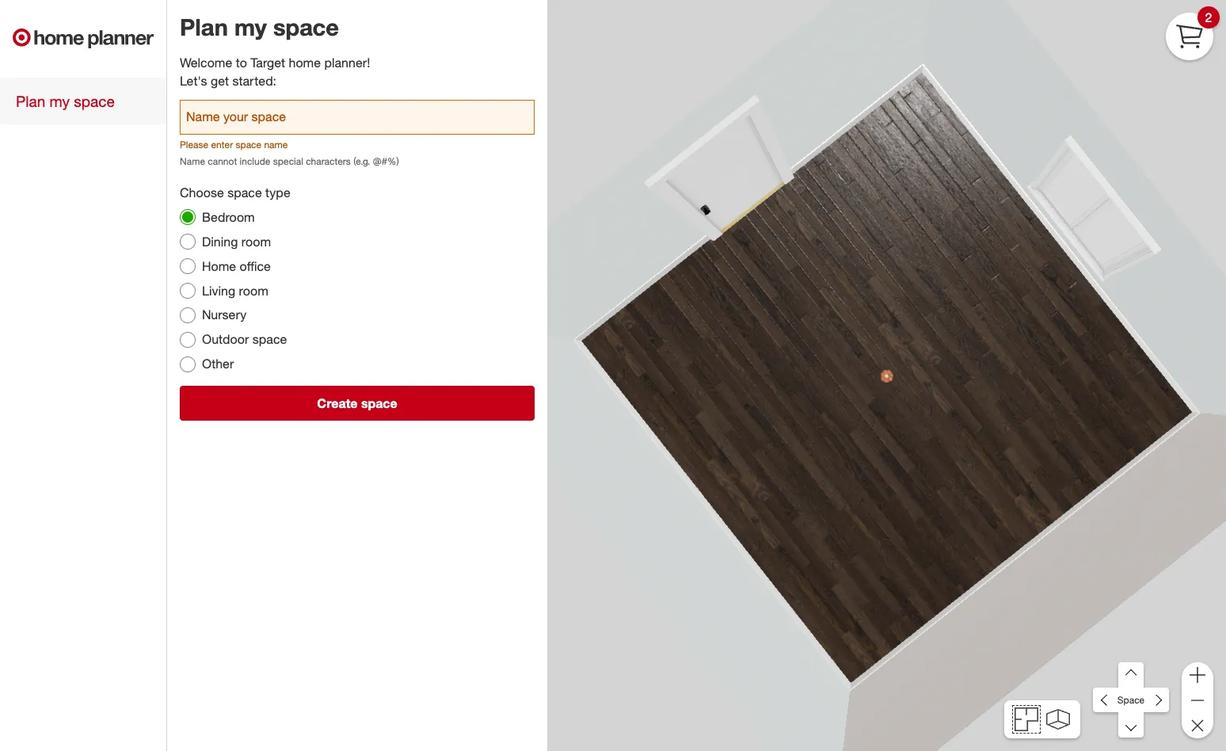 Task type: describe. For each thing, give the bounding box(es) containing it.
living room
[[202, 283, 269, 298]]

(e.g.
[[354, 155, 370, 167]]

plan my space button
[[0, 78, 166, 125]]

tilt camera up 30° image
[[1119, 663, 1145, 688]]

other
[[202, 356, 234, 372]]

create
[[317, 395, 358, 411]]

Home office radio
[[180, 259, 196, 274]]

room for dining room
[[242, 234, 271, 250]]

space right outdoor at the top of the page
[[253, 332, 287, 347]]

special
[[273, 155, 303, 167]]

nursery
[[202, 307, 247, 323]]

office
[[240, 258, 271, 274]]

1 horizontal spatial plan my space
[[180, 13, 339, 41]]

dining
[[202, 234, 238, 250]]

to
[[236, 55, 247, 71]]

space inside button
[[361, 395, 398, 411]]

Dining room radio
[[180, 234, 196, 250]]

@#%)
[[373, 155, 399, 167]]

living
[[202, 283, 235, 298]]

space inside please enter space name name cannot include special characters (e.g. @#%)
[[236, 139, 262, 151]]

front view button icon image
[[1047, 709, 1070, 730]]

let's
[[180, 73, 207, 89]]

pan camera left 30° image
[[1094, 688, 1119, 713]]

type
[[266, 185, 291, 201]]

create space button
[[180, 386, 535, 421]]

home planner landing page image
[[13, 13, 154, 63]]

room for living room
[[239, 283, 269, 298]]

cannot
[[208, 155, 237, 167]]

Living room radio
[[180, 283, 196, 299]]

Other radio
[[180, 356, 196, 372]]

plan my space inside button
[[16, 92, 115, 110]]

2
[[1206, 9, 1213, 25]]

my inside button
[[50, 92, 70, 110]]

home
[[202, 258, 236, 274]]

Outdoor space radio
[[180, 332, 196, 348]]



Task type: locate. For each thing, give the bounding box(es) containing it.
1 vertical spatial my
[[50, 92, 70, 110]]

1 vertical spatial plan
[[16, 92, 45, 110]]

0 vertical spatial plan my space
[[180, 13, 339, 41]]

1 vertical spatial room
[[239, 283, 269, 298]]

outdoor
[[202, 332, 249, 347]]

include
[[240, 155, 271, 167]]

space up bedroom
[[228, 185, 262, 201]]

1 vertical spatial plan my space
[[16, 92, 115, 110]]

home
[[289, 55, 321, 71]]

name
[[264, 139, 288, 151]]

space right 'create' at the bottom of the page
[[361, 395, 398, 411]]

planner!
[[325, 55, 370, 71]]

enter
[[211, 139, 233, 151]]

tilt camera down 30° image
[[1119, 713, 1145, 738]]

Nursery radio
[[180, 307, 196, 323]]

dining room
[[202, 234, 271, 250]]

0 horizontal spatial plan
[[16, 92, 45, 110]]

0 vertical spatial plan
[[180, 13, 228, 41]]

create space
[[317, 395, 398, 411]]

plan
[[180, 13, 228, 41], [16, 92, 45, 110]]

my
[[235, 13, 267, 41], [50, 92, 70, 110]]

started:
[[233, 73, 277, 89]]

choose
[[180, 185, 224, 201]]

choose space type
[[180, 185, 291, 201]]

target
[[251, 55, 285, 71]]

my up to
[[235, 13, 267, 41]]

welcome to target home planner! let's get started:
[[180, 55, 370, 89]]

my down 'home planner landing page' image
[[50, 92, 70, 110]]

plan my space down 'home planner landing page' image
[[16, 92, 115, 110]]

0 vertical spatial room
[[242, 234, 271, 250]]

space
[[1118, 694, 1145, 706]]

2 button
[[1167, 6, 1221, 60]]

plan my space
[[180, 13, 339, 41], [16, 92, 115, 110]]

0 horizontal spatial my
[[50, 92, 70, 110]]

outdoor space
[[202, 332, 287, 347]]

space inside button
[[74, 92, 115, 110]]

please
[[180, 139, 208, 151]]

0 vertical spatial my
[[235, 13, 267, 41]]

top view button icon image
[[1016, 708, 1039, 732]]

None text field
[[180, 100, 535, 135]]

name
[[180, 155, 205, 167]]

pan camera right 30° image
[[1144, 688, 1170, 713]]

0 horizontal spatial plan my space
[[16, 92, 115, 110]]

plan my space up target
[[180, 13, 339, 41]]

space
[[273, 13, 339, 41], [74, 92, 115, 110], [236, 139, 262, 151], [228, 185, 262, 201], [253, 332, 287, 347], [361, 395, 398, 411]]

room up office
[[242, 234, 271, 250]]

room down office
[[239, 283, 269, 298]]

bedroom
[[202, 209, 255, 225]]

plan inside button
[[16, 92, 45, 110]]

room
[[242, 234, 271, 250], [239, 283, 269, 298]]

space down 'home planner landing page' image
[[74, 92, 115, 110]]

welcome
[[180, 55, 232, 71]]

space up home
[[273, 13, 339, 41]]

home office
[[202, 258, 271, 274]]

space up include
[[236, 139, 262, 151]]

please enter space name name cannot include special characters (e.g. @#%)
[[180, 139, 399, 167]]

Bedroom radio
[[180, 210, 196, 225]]

characters
[[306, 155, 351, 167]]

1 horizontal spatial plan
[[180, 13, 228, 41]]

1 horizontal spatial my
[[235, 13, 267, 41]]

get
[[211, 73, 229, 89]]



Task type: vqa. For each thing, say whether or not it's contained in the screenshot.
the bottommost MY
yes



